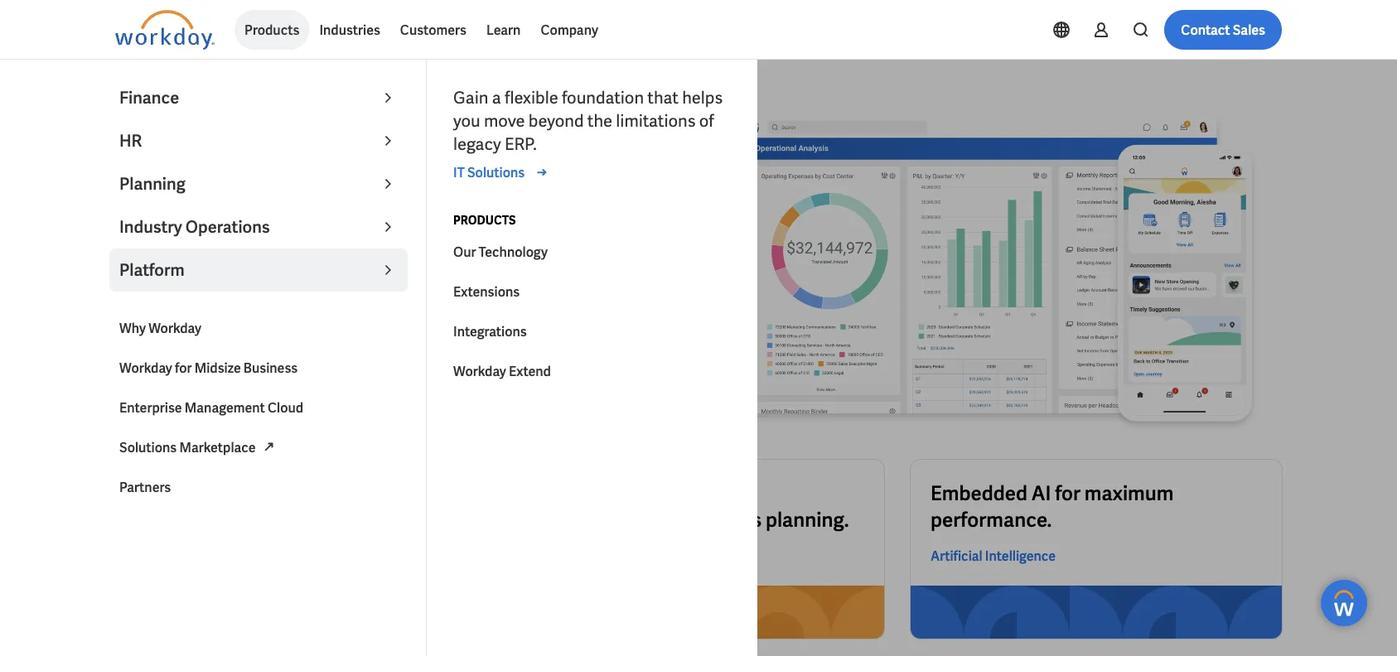 Task type: locate. For each thing, give the bounding box(es) containing it.
planning inside planning dropdown button
[[119, 173, 185, 195]]

contact sales
[[1181, 21, 1265, 39]]

view
[[158, 316, 188, 333]]

platform
[[119, 259, 185, 281]]

erp.
[[503, 133, 535, 155]]

products
[[244, 21, 299, 39]]

gain a flexible foundation that helps you move beyond the limitations of legacy erp.
[[452, 87, 721, 155]]

for inside best-in-class applications for finance, hr, and more.
[[370, 480, 396, 506]]

planning
[[119, 173, 185, 195], [321, 269, 387, 290]]

0 vertical spatial solutions
[[466, 164, 523, 181]]

solutions
[[466, 164, 523, 181], [119, 439, 177, 456]]

you down gain
[[452, 110, 479, 132]]

plan
[[115, 199, 195, 251]]

0 vertical spatial planning
[[119, 173, 185, 195]]

2 horizontal spatial for
[[1055, 480, 1081, 506]]

cloud
[[268, 399, 303, 416]]

workday for midsize business link
[[109, 348, 408, 388]]

plan like never before.
[[115, 199, 510, 251]]

helps down 'before.'
[[391, 269, 431, 290]]

like
[[203, 199, 266, 251]]

it solutions
[[452, 164, 523, 181]]

1 horizontal spatial helps
[[680, 87, 721, 109]]

planning button
[[109, 162, 408, 206]]

1 vertical spatial you
[[435, 269, 462, 290]]

0 horizontal spatial helps
[[391, 269, 431, 290]]

continuous
[[659, 507, 762, 532]]

learn
[[486, 21, 521, 39]]

1 vertical spatial helps
[[391, 269, 431, 290]]

move forward faster with collaborative, continuous planning.
[[533, 480, 849, 532]]

workday extend link
[[442, 351, 740, 391]]

applications
[[255, 480, 366, 506]]

the
[[586, 110, 611, 132]]

for right applications
[[370, 480, 396, 506]]

gain
[[452, 87, 487, 109]]

move
[[482, 110, 523, 132]]

products button
[[235, 10, 309, 50]]

planning up plan
[[119, 173, 185, 195]]

1 vertical spatial solutions
[[119, 439, 177, 456]]

helps up of
[[680, 87, 721, 109]]

wide.
[[575, 269, 614, 290]]

industry
[[119, 216, 182, 238]]

0 vertical spatial helps
[[680, 87, 721, 109]]

planning down never
[[321, 269, 387, 290]]

solutions down legacy
[[466, 164, 523, 181]]

enterprise management cloud link
[[109, 388, 408, 428]]

technology
[[477, 243, 546, 261]]

workday
[[182, 269, 247, 290], [148, 319, 201, 337], [119, 359, 172, 377], [452, 363, 505, 380]]

customers button
[[390, 10, 476, 50]]

1 horizontal spatial solutions
[[466, 164, 523, 181]]

best-in-class applications for finance, hr, and more.
[[135, 480, 396, 532]]

extend
[[507, 363, 549, 380]]

for inside 'embedded ai for maximum performance.'
[[1055, 480, 1081, 506]]

why workday link
[[109, 308, 408, 348]]

artificial intelligence
[[931, 547, 1056, 565]]

learn button
[[476, 10, 531, 50]]

helps for that
[[680, 87, 721, 109]]

desktop view of financial management operational analysis dashboard showing operating expenses by cost center and mobile view of human capital management home screen showing suggested tasks and announcements. image
[[712, 113, 1282, 433]]

go to the homepage image
[[115, 10, 215, 50]]

why workday
[[119, 319, 201, 337]]

adaptive
[[250, 269, 318, 290]]

maximum
[[1085, 480, 1174, 506]]

hr button
[[109, 119, 408, 162]]

a
[[490, 87, 499, 109]]

you
[[452, 110, 479, 132], [435, 269, 462, 290]]

hr
[[119, 130, 142, 152]]

you down our
[[435, 269, 462, 290]]

for
[[175, 359, 192, 377], [370, 480, 396, 506], [1055, 480, 1081, 506]]

view demo (3:59) link
[[115, 305, 280, 344]]

0 horizontal spatial solutions
[[119, 439, 177, 456]]

our technology link
[[442, 232, 740, 272]]

helps inside gain a flexible foundation that helps you move beyond the limitations of legacy erp.
[[680, 87, 721, 109]]

helps
[[680, 87, 721, 109], [391, 269, 431, 290]]

for right ai
[[1055, 480, 1081, 506]]

for left midsize
[[175, 359, 192, 377]]

0 horizontal spatial planning
[[119, 173, 185, 195]]

enterprise management cloud
[[119, 399, 303, 416]]

beyond
[[527, 110, 582, 132]]

extensions
[[452, 283, 518, 300]]

workday extend
[[452, 363, 549, 380]]

1 vertical spatial planning
[[321, 269, 387, 290]]

1 horizontal spatial for
[[370, 480, 396, 506]]

never
[[274, 199, 376, 251]]

midsize
[[195, 359, 241, 377]]

integrations link
[[442, 312, 740, 351]]

you inside gain a flexible foundation that helps you move beyond the limitations of legacy erp.
[[452, 110, 479, 132]]

solutions down enterprise
[[119, 439, 177, 456]]

collaborative,
[[533, 507, 655, 532]]

0 vertical spatial you
[[452, 110, 479, 132]]

flexible
[[503, 87, 557, 109]]



Task type: describe. For each thing, give the bounding box(es) containing it.
you for plan
[[435, 269, 462, 290]]

how
[[147, 269, 179, 290]]

plan
[[465, 269, 498, 290]]

platform button
[[109, 249, 408, 292]]

sales
[[1233, 21, 1265, 39]]

company button
[[531, 10, 608, 50]]

it
[[452, 164, 463, 181]]

artificial intelligence link
[[931, 546, 1056, 566]]

finance,
[[135, 507, 207, 532]]

industries button
[[309, 10, 390, 50]]

workday inside 'link'
[[148, 319, 201, 337]]

demo
[[190, 316, 226, 333]]

intelligence
[[985, 547, 1056, 565]]

workday for midsize business
[[119, 359, 298, 377]]

performance.
[[931, 507, 1052, 532]]

company-
[[501, 269, 575, 290]]

0 horizontal spatial for
[[175, 359, 192, 377]]

legacy
[[452, 133, 499, 155]]

management
[[185, 399, 265, 416]]

marketplace
[[179, 439, 256, 456]]

enterprise
[[119, 399, 182, 416]]

faster
[[662, 480, 715, 506]]

more.
[[284, 507, 336, 532]]

products
[[452, 213, 514, 228]]

forward
[[587, 480, 658, 506]]

see
[[115, 269, 143, 290]]

partners
[[119, 479, 171, 496]]

business
[[244, 359, 298, 377]]

why
[[119, 319, 146, 337]]

partners link
[[109, 467, 408, 507]]

1 horizontal spatial planning
[[321, 269, 387, 290]]

foundation
[[560, 87, 642, 109]]

company
[[541, 21, 598, 39]]

opens in a new tab image
[[259, 437, 279, 457]]

it solutions link
[[452, 162, 550, 182]]

our
[[452, 243, 474, 261]]

extensions link
[[442, 272, 740, 312]]

solutions marketplace
[[119, 439, 256, 456]]

solutions marketplace link
[[109, 428, 408, 467]]

class
[[205, 480, 251, 506]]

limitations
[[614, 110, 694, 132]]

embedded
[[931, 480, 1027, 506]]

operations
[[185, 216, 270, 238]]

of
[[698, 110, 712, 132]]

with
[[718, 480, 758, 506]]

helps for planning
[[391, 269, 431, 290]]

contact
[[1181, 21, 1230, 39]]

embedded ai for maximum performance.
[[931, 480, 1174, 532]]

before.
[[383, 199, 510, 251]]

industry operations button
[[109, 206, 408, 249]]

hr,
[[211, 507, 242, 532]]

industries
[[319, 21, 380, 39]]

finance
[[119, 87, 179, 109]]

artificial
[[931, 547, 983, 565]]

(3:59)
[[229, 316, 263, 333]]

contact sales link
[[1164, 10, 1282, 50]]

industry operations
[[119, 216, 270, 238]]

that
[[646, 87, 677, 109]]

in-
[[182, 480, 205, 506]]

planning.
[[766, 507, 849, 532]]

best-
[[135, 480, 182, 506]]

ai
[[1031, 480, 1051, 506]]

customers
[[400, 21, 466, 39]]

finance button
[[109, 76, 408, 119]]

move
[[533, 480, 583, 506]]

view demo (3:59)
[[158, 316, 263, 333]]

our technology
[[452, 243, 546, 261]]

you for move
[[452, 110, 479, 132]]



Task type: vqa. For each thing, say whether or not it's contained in the screenshot.
"Corporate Responsibility"
no



